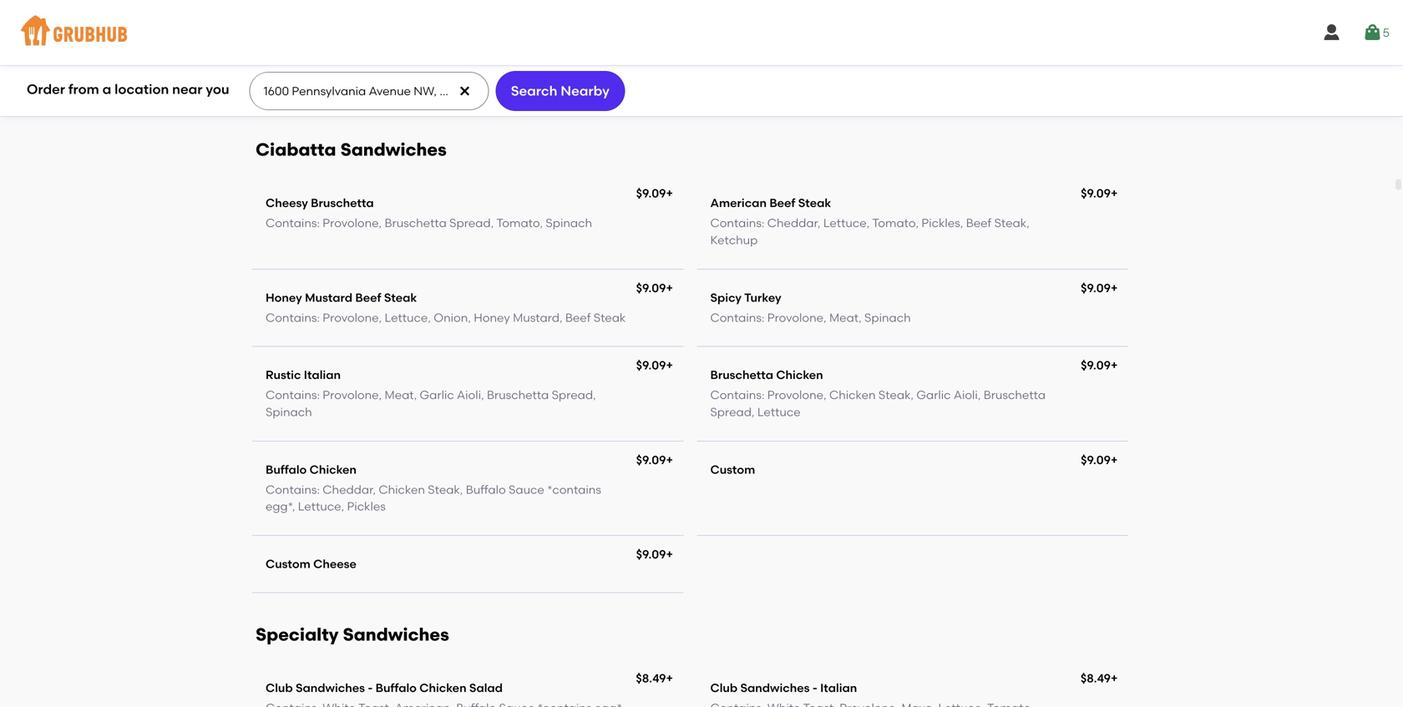 Task type: vqa. For each thing, say whether or not it's contained in the screenshot.
Contains:
yes



Task type: describe. For each thing, give the bounding box(es) containing it.
$6.59 +
[[1081, 62, 1118, 76]]

steak, inside the 'american beef steak contains: cheddar, lettuce, tomato, pickles, beef steak, ketchup'
[[995, 216, 1030, 230]]

$9.09 + for buffalo chicken contains: cheddar, chicken steak, buffalo sauce *contains egg*, lettuce, pickles
[[636, 453, 673, 467]]

+ for cheesy bruschetta
[[666, 186, 673, 201]]

search nearby button
[[496, 71, 625, 111]]

$9.09 for honey mustard beef steak contains: provolone, lettuce, onion, honey mustard, beef steak
[[636, 281, 666, 295]]

meat, for spinach
[[830, 311, 862, 325]]

sandwiches for club sandwiches - buffalo chicken salad
[[296, 681, 365, 696]]

mustard
[[305, 291, 353, 305]]

$9.09 + for spicy turkey contains: provolone, meat, spinach
[[1081, 281, 1118, 295]]

bruschetta inside rustic italian contains: provolone, meat, garlic aioli, bruschetta spread, spinach
[[487, 388, 549, 403]]

contains: for buffalo
[[266, 483, 320, 497]]

no-bun crispy chicken sandwiches - no-bun crispy chicken
[[711, 72, 1059, 86]]

contains: for spicy
[[711, 311, 765, 325]]

provolone, for aioli,
[[323, 388, 382, 403]]

$9.09 for american beef steak contains: cheddar, lettuce, tomato, pickles, beef steak, ketchup
[[1081, 186, 1111, 201]]

$6.59
[[1081, 62, 1111, 76]]

5
[[1383, 25, 1390, 40]]

0 horizontal spatial svg image
[[458, 84, 471, 98]]

sandwiches for specialty sandwiches
[[343, 625, 449, 646]]

contains: for bruschetta
[[711, 388, 765, 403]]

sauce
[[509, 483, 545, 497]]

0 vertical spatial honey
[[266, 291, 302, 305]]

$9.09 for cheesy bruschetta contains: provolone, bruschetta spread, tomato, spinach
[[636, 186, 666, 201]]

aioli, inside bruschetta chicken contains: provolone, chicken steak, garlic aioli, bruschetta spread, lettuce
[[954, 388, 981, 403]]

double
[[407, 72, 448, 86]]

beef right the pickles, on the top
[[966, 216, 992, 230]]

lettuce
[[758, 405, 801, 419]]

sandwiches for club sandwiches - italian
[[741, 681, 810, 696]]

$9.09 + for american beef steak contains: cheddar, lettuce, tomato, pickles, beef steak, ketchup
[[1081, 186, 1118, 201]]

honey mustard beef steak contains: provolone, lettuce, onion, honey mustard, beef steak
[[266, 291, 626, 325]]

american beef steak contains: cheddar, lettuce, tomato, pickles, beef steak, ketchup
[[711, 196, 1030, 247]]

+ for american beef steak
[[1111, 186, 1118, 201]]

+ for buffalo chicken
[[666, 453, 673, 467]]

you
[[206, 81, 229, 98]]

1 burger from the left
[[312, 72, 351, 86]]

lettuce, inside honey mustard beef steak contains: provolone, lettuce, onion, honey mustard, beef steak
[[385, 311, 431, 325]]

cheesy
[[266, 196, 308, 210]]

$9.09 for buffalo chicken contains: cheddar, chicken steak, buffalo sauce *contains egg*, lettuce, pickles
[[636, 453, 666, 467]]

no-bun burger - no-bun double burger
[[266, 72, 490, 86]]

3 bun from the left
[[732, 72, 754, 86]]

location
[[115, 81, 169, 98]]

1 no- from the left
[[266, 72, 287, 86]]

2 burger from the left
[[451, 72, 490, 86]]

+ for bruschetta chicken
[[1111, 359, 1118, 373]]

$9.09 for rustic italian contains: provolone, meat, garlic aioli, bruschetta spread, spinach
[[636, 359, 666, 373]]

beef right the mustard,
[[566, 311, 591, 325]]

+ for spicy turkey
[[1111, 281, 1118, 295]]

4 no- from the left
[[926, 72, 948, 86]]

tomato, for lettuce,
[[873, 216, 919, 230]]

buffalo chicken contains: cheddar, chicken steak, buffalo sauce *contains egg*, lettuce, pickles
[[266, 463, 602, 514]]

sandwiches for ciabatta sandwiches
[[341, 139, 447, 160]]

1 bun from the left
[[287, 72, 309, 86]]

turkey
[[745, 291, 782, 305]]

nearby
[[561, 83, 610, 99]]

cheese
[[313, 557, 357, 572]]

rustic italian contains: provolone, meat, garlic aioli, bruschetta spread, spinach
[[266, 368, 596, 419]]

1 crispy from the left
[[757, 72, 794, 86]]

beef right american
[[770, 196, 796, 210]]

$9.09 for bruschetta chicken contains: provolone, chicken steak, garlic aioli, bruschetta spread, lettuce
[[1081, 359, 1111, 373]]

5 button
[[1363, 18, 1390, 48]]

+ for honey mustard beef steak
[[666, 281, 673, 295]]

lettuce, inside the 'american beef steak contains: cheddar, lettuce, tomato, pickles, beef steak, ketchup'
[[824, 216, 870, 230]]

main navigation navigation
[[0, 0, 1404, 65]]

*contains
[[547, 483, 602, 497]]

american
[[711, 196, 767, 210]]

order from a location near you
[[27, 81, 229, 98]]



Task type: locate. For each thing, give the bounding box(es) containing it.
steak inside the 'american beef steak contains: cheddar, lettuce, tomato, pickles, beef steak, ketchup'
[[799, 196, 832, 210]]

1 garlic from the left
[[420, 388, 454, 403]]

1 vertical spatial buffalo
[[466, 483, 506, 497]]

provolone, for garlic
[[768, 388, 827, 403]]

$8.49 for club sandwiches - buffalo chicken salad
[[636, 672, 666, 686]]

0 vertical spatial steak
[[799, 196, 832, 210]]

1 vertical spatial steak,
[[879, 388, 914, 403]]

buffalo down specialty sandwiches
[[376, 681, 417, 696]]

2 vertical spatial spread,
[[711, 405, 755, 419]]

contains: inside "spicy turkey contains: provolone, meat, spinach"
[[711, 311, 765, 325]]

1 aioli, from the left
[[457, 388, 484, 403]]

cheddar, up pickles
[[323, 483, 376, 497]]

1 vertical spatial spinach
[[865, 311, 911, 325]]

tomato, inside the 'american beef steak contains: cheddar, lettuce, tomato, pickles, beef steak, ketchup'
[[873, 216, 919, 230]]

svg image left svg icon
[[1322, 23, 1342, 43]]

3 no- from the left
[[711, 72, 732, 86]]

$9.09 + for rustic italian contains: provolone, meat, garlic aioli, bruschetta spread, spinach
[[636, 359, 673, 373]]

0 vertical spatial italian
[[304, 368, 341, 382]]

1 horizontal spatial meat,
[[830, 311, 862, 325]]

club for club sandwiches - buffalo chicken salad
[[266, 681, 293, 696]]

1 horizontal spatial $8.49
[[1081, 672, 1111, 686]]

2 bun from the left
[[383, 72, 405, 86]]

1 vertical spatial custom
[[266, 557, 311, 572]]

2 garlic from the left
[[917, 388, 951, 403]]

contains: down "cheesy"
[[266, 216, 320, 230]]

tomato, inside cheesy bruschetta contains: provolone, bruschetta spread, tomato, spinach
[[497, 216, 543, 230]]

spicy turkey contains: provolone, meat, spinach
[[711, 291, 911, 325]]

0 vertical spatial custom
[[711, 463, 756, 477]]

spinach
[[546, 216, 592, 230], [865, 311, 911, 325], [266, 405, 312, 419]]

near
[[172, 81, 203, 98]]

club for club sandwiches - italian
[[711, 681, 738, 696]]

0 vertical spatial spinach
[[546, 216, 592, 230]]

contains: up "egg*,"
[[266, 483, 320, 497]]

contains: up lettuce on the right bottom of the page
[[711, 388, 765, 403]]

1 horizontal spatial honey
[[474, 311, 510, 325]]

tomato,
[[497, 216, 543, 230], [873, 216, 919, 230]]

provolone, inside honey mustard beef steak contains: provolone, lettuce, onion, honey mustard, beef steak
[[323, 311, 382, 325]]

0 vertical spatial buffalo
[[266, 463, 307, 477]]

0 horizontal spatial $8.49 +
[[636, 672, 673, 686]]

0 horizontal spatial tomato,
[[497, 216, 543, 230]]

spicy
[[711, 291, 742, 305]]

1 horizontal spatial svg image
[[1322, 23, 1342, 43]]

$9.09
[[636, 186, 666, 201], [1081, 186, 1111, 201], [636, 281, 666, 295], [1081, 281, 1111, 295], [636, 359, 666, 373], [1081, 359, 1111, 373], [636, 453, 666, 467], [1081, 453, 1111, 467], [636, 548, 666, 562]]

2 horizontal spatial spinach
[[865, 311, 911, 325]]

1 horizontal spatial burger
[[451, 72, 490, 86]]

0 horizontal spatial garlic
[[420, 388, 454, 403]]

order
[[27, 81, 65, 98]]

spread, inside rustic italian contains: provolone, meat, garlic aioli, bruschetta spread, spinach
[[552, 388, 596, 403]]

1 $8.49 + from the left
[[636, 672, 673, 686]]

steak, for bruschetta chicken contains: provolone, chicken steak, garlic aioli, bruschetta spread, lettuce
[[879, 388, 914, 403]]

2 aioli, from the left
[[954, 388, 981, 403]]

chicken
[[797, 72, 844, 86], [1012, 72, 1059, 86], [776, 368, 824, 382], [830, 388, 876, 403], [310, 463, 357, 477], [379, 483, 425, 497], [420, 681, 467, 696]]

steak, inside buffalo chicken contains: cheddar, chicken steak, buffalo sauce *contains egg*, lettuce, pickles
[[428, 483, 463, 497]]

meat, inside "spicy turkey contains: provolone, meat, spinach"
[[830, 311, 862, 325]]

contains: for cheesy
[[266, 216, 320, 230]]

meat,
[[830, 311, 862, 325], [385, 388, 417, 403]]

1 vertical spatial meat,
[[385, 388, 417, 403]]

provolone, inside rustic italian contains: provolone, meat, garlic aioli, bruschetta spread, spinach
[[323, 388, 382, 403]]

meat, for garlic
[[385, 388, 417, 403]]

1 club from the left
[[266, 681, 293, 696]]

spinach inside cheesy bruschetta contains: provolone, bruschetta spread, tomato, spinach
[[546, 216, 592, 230]]

1 vertical spatial svg image
[[458, 84, 471, 98]]

honey
[[266, 291, 302, 305], [474, 311, 510, 325]]

lettuce,
[[824, 216, 870, 230], [385, 311, 431, 325], [298, 500, 344, 514]]

spread,
[[450, 216, 494, 230], [552, 388, 596, 403], [711, 405, 755, 419]]

0 horizontal spatial spread,
[[450, 216, 494, 230]]

1 vertical spatial honey
[[474, 311, 510, 325]]

1 horizontal spatial spinach
[[546, 216, 592, 230]]

no-
[[266, 72, 287, 86], [361, 72, 383, 86], [711, 72, 732, 86], [926, 72, 948, 86]]

crispy
[[757, 72, 794, 86], [973, 72, 1009, 86]]

$9.09 + for honey mustard beef steak contains: provolone, lettuce, onion, honey mustard, beef steak
[[636, 281, 673, 295]]

provolone, inside "spicy turkey contains: provolone, meat, spinach"
[[768, 311, 827, 325]]

search nearby
[[511, 83, 610, 99]]

ciabatta sandwiches
[[256, 139, 447, 160]]

$8.39 +
[[636, 62, 673, 76]]

+
[[666, 62, 673, 76], [1111, 62, 1118, 76], [666, 186, 673, 201], [1111, 186, 1118, 201], [666, 281, 673, 295], [1111, 281, 1118, 295], [666, 359, 673, 373], [1111, 359, 1118, 373], [666, 453, 673, 467], [1111, 453, 1118, 467], [666, 548, 673, 562], [666, 672, 673, 686], [1111, 672, 1118, 686]]

steak right mustard on the top left of page
[[384, 291, 417, 305]]

-
[[353, 72, 358, 86], [919, 72, 924, 86], [368, 681, 373, 696], [813, 681, 818, 696]]

contains: up the ketchup
[[711, 216, 765, 230]]

contains: down rustic
[[266, 388, 320, 403]]

steak right the mustard,
[[594, 311, 626, 325]]

0 horizontal spatial club
[[266, 681, 293, 696]]

burger up ciabatta sandwiches
[[312, 72, 351, 86]]

custom for custom cheese
[[266, 557, 311, 572]]

cheddar, inside the 'american beef steak contains: cheddar, lettuce, tomato, pickles, beef steak, ketchup'
[[768, 216, 821, 230]]

spread, inside bruschetta chicken contains: provolone, chicken steak, garlic aioli, bruschetta spread, lettuce
[[711, 405, 755, 419]]

bruschetta chicken contains: provolone, chicken steak, garlic aioli, bruschetta spread, lettuce
[[711, 368, 1046, 419]]

steak right american
[[799, 196, 832, 210]]

contains: inside honey mustard beef steak contains: provolone, lettuce, onion, honey mustard, beef steak
[[266, 311, 320, 325]]

spread, inside cheesy bruschetta contains: provolone, bruschetta spread, tomato, spinach
[[450, 216, 494, 230]]

0 vertical spatial lettuce,
[[824, 216, 870, 230]]

buffalo up "egg*,"
[[266, 463, 307, 477]]

contains:
[[266, 216, 320, 230], [711, 216, 765, 230], [266, 311, 320, 325], [711, 311, 765, 325], [266, 388, 320, 403], [711, 388, 765, 403], [266, 483, 320, 497]]

specialty sandwiches
[[256, 625, 449, 646]]

sandwiches
[[846, 72, 916, 86], [341, 139, 447, 160], [343, 625, 449, 646], [296, 681, 365, 696], [741, 681, 810, 696]]

2 $8.49 from the left
[[1081, 672, 1111, 686]]

1 horizontal spatial $8.49 +
[[1081, 672, 1118, 686]]

provolone, for tomato,
[[323, 216, 382, 230]]

aioli,
[[457, 388, 484, 403], [954, 388, 981, 403]]

ketchup
[[711, 233, 758, 247]]

1 horizontal spatial buffalo
[[376, 681, 417, 696]]

+ for club sandwiches - buffalo chicken salad
[[666, 672, 673, 686]]

2 no- from the left
[[361, 72, 383, 86]]

contains: inside buffalo chicken contains: cheddar, chicken steak, buffalo sauce *contains egg*, lettuce, pickles
[[266, 483, 320, 497]]

honey right onion,
[[474, 311, 510, 325]]

contains: down mustard on the top left of page
[[266, 311, 320, 325]]

cheddar, up "turkey"
[[768, 216, 821, 230]]

0 vertical spatial steak,
[[995, 216, 1030, 230]]

1 $8.49 from the left
[[636, 672, 666, 686]]

burger right the "double"
[[451, 72, 490, 86]]

0 horizontal spatial buffalo
[[266, 463, 307, 477]]

svg image
[[1322, 23, 1342, 43], [458, 84, 471, 98]]

1 vertical spatial lettuce,
[[385, 311, 431, 325]]

1 horizontal spatial club
[[711, 681, 738, 696]]

custom for custom
[[711, 463, 756, 477]]

custom cheese
[[266, 557, 357, 572]]

provolone,
[[323, 216, 382, 230], [323, 311, 382, 325], [768, 311, 827, 325], [323, 388, 382, 403], [768, 388, 827, 403]]

rustic
[[266, 368, 301, 382]]

+ for rustic italian
[[666, 359, 673, 373]]

italian inside rustic italian contains: provolone, meat, garlic aioli, bruschetta spread, spinach
[[304, 368, 341, 382]]

$9.09 + for bruschetta chicken contains: provolone, chicken steak, garlic aioli, bruschetta spread, lettuce
[[1081, 359, 1118, 373]]

2 horizontal spatial spread,
[[711, 405, 755, 419]]

garlic
[[420, 388, 454, 403], [917, 388, 951, 403]]

2 club from the left
[[711, 681, 738, 696]]

cheddar, inside buffalo chicken contains: cheddar, chicken steak, buffalo sauce *contains egg*, lettuce, pickles
[[323, 483, 376, 497]]

steak, inside bruschetta chicken contains: provolone, chicken steak, garlic aioli, bruschetta spread, lettuce
[[879, 388, 914, 403]]

svg image
[[1363, 23, 1383, 43]]

2 vertical spatial spinach
[[266, 405, 312, 419]]

pickles,
[[922, 216, 964, 230]]

1 horizontal spatial italian
[[821, 681, 857, 696]]

2 horizontal spatial steak
[[799, 196, 832, 210]]

burger
[[312, 72, 351, 86], [451, 72, 490, 86]]

1 horizontal spatial crispy
[[973, 72, 1009, 86]]

0 horizontal spatial $8.49
[[636, 672, 666, 686]]

search
[[511, 83, 558, 99]]

0 horizontal spatial custom
[[266, 557, 311, 572]]

from
[[68, 81, 99, 98]]

1 horizontal spatial spread,
[[552, 388, 596, 403]]

provolone, inside bruschetta chicken contains: provolone, chicken steak, garlic aioli, bruschetta spread, lettuce
[[768, 388, 827, 403]]

4 bun from the left
[[948, 72, 970, 86]]

2 horizontal spatial buffalo
[[466, 483, 506, 497]]

italian
[[304, 368, 341, 382], [821, 681, 857, 696]]

steak
[[799, 196, 832, 210], [384, 291, 417, 305], [594, 311, 626, 325]]

0 horizontal spatial steak,
[[428, 483, 463, 497]]

mustard,
[[513, 311, 563, 325]]

aioli, inside rustic italian contains: provolone, meat, garlic aioli, bruschetta spread, spinach
[[457, 388, 484, 403]]

cheddar,
[[768, 216, 821, 230], [323, 483, 376, 497]]

beef
[[770, 196, 796, 210], [966, 216, 992, 230], [355, 291, 381, 305], [566, 311, 591, 325]]

1 vertical spatial spread,
[[552, 388, 596, 403]]

honey left mustard on the top left of page
[[266, 291, 302, 305]]

0 horizontal spatial italian
[[304, 368, 341, 382]]

garlic inside rustic italian contains: provolone, meat, garlic aioli, bruschetta spread, spinach
[[420, 388, 454, 403]]

Search Address search field
[[250, 73, 487, 109]]

$8.49 + for club sandwiches - italian
[[1081, 672, 1118, 686]]

2 horizontal spatial steak,
[[995, 216, 1030, 230]]

0 horizontal spatial crispy
[[757, 72, 794, 86]]

0 vertical spatial svg image
[[1322, 23, 1342, 43]]

0 horizontal spatial burger
[[312, 72, 351, 86]]

svg image inside main navigation navigation
[[1322, 23, 1342, 43]]

0 horizontal spatial aioli,
[[457, 388, 484, 403]]

custom
[[711, 463, 756, 477], [266, 557, 311, 572]]

1 vertical spatial italian
[[821, 681, 857, 696]]

buffalo
[[266, 463, 307, 477], [466, 483, 506, 497], [376, 681, 417, 696]]

0 vertical spatial meat,
[[830, 311, 862, 325]]

0 horizontal spatial honey
[[266, 291, 302, 305]]

egg*,
[[266, 500, 295, 514]]

$8.49 +
[[636, 672, 673, 686], [1081, 672, 1118, 686]]

contains: down spicy
[[711, 311, 765, 325]]

0 horizontal spatial meat,
[[385, 388, 417, 403]]

bruschetta
[[311, 196, 374, 210], [385, 216, 447, 230], [711, 368, 774, 382], [487, 388, 549, 403], [984, 388, 1046, 403]]

$8.39
[[636, 62, 666, 76]]

contains: for rustic
[[266, 388, 320, 403]]

beef right mustard on the top left of page
[[355, 291, 381, 305]]

$9.09 for spicy turkey contains: provolone, meat, spinach
[[1081, 281, 1111, 295]]

provolone, inside cheesy bruschetta contains: provolone, bruschetta spread, tomato, spinach
[[323, 216, 382, 230]]

1 horizontal spatial steak,
[[879, 388, 914, 403]]

1 horizontal spatial lettuce,
[[385, 311, 431, 325]]

1 horizontal spatial custom
[[711, 463, 756, 477]]

lettuce, inside buffalo chicken contains: cheddar, chicken steak, buffalo sauce *contains egg*, lettuce, pickles
[[298, 500, 344, 514]]

$8.49 + for club sandwiches - buffalo chicken salad
[[636, 672, 673, 686]]

2 $8.49 + from the left
[[1081, 672, 1118, 686]]

$9.09 +
[[636, 186, 673, 201], [1081, 186, 1118, 201], [636, 281, 673, 295], [1081, 281, 1118, 295], [636, 359, 673, 373], [1081, 359, 1118, 373], [636, 453, 673, 467], [1081, 453, 1118, 467], [636, 548, 673, 562]]

contains: inside the 'american beef steak contains: cheddar, lettuce, tomato, pickles, beef steak, ketchup'
[[711, 216, 765, 230]]

a
[[102, 81, 111, 98]]

contains: inside cheesy bruschetta contains: provolone, bruschetta spread, tomato, spinach
[[266, 216, 320, 230]]

$8.49
[[636, 672, 666, 686], [1081, 672, 1111, 686]]

svg image right the "double"
[[458, 84, 471, 98]]

0 horizontal spatial steak
[[384, 291, 417, 305]]

$9.09 + for cheesy bruschetta contains: provolone, bruschetta spread, tomato, spinach
[[636, 186, 673, 201]]

1 tomato, from the left
[[497, 216, 543, 230]]

contains: inside bruschetta chicken contains: provolone, chicken steak, garlic aioli, bruschetta spread, lettuce
[[711, 388, 765, 403]]

buffalo left sauce
[[466, 483, 506, 497]]

1 horizontal spatial cheddar,
[[768, 216, 821, 230]]

specialty
[[256, 625, 339, 646]]

0 vertical spatial cheddar,
[[768, 216, 821, 230]]

2 crispy from the left
[[973, 72, 1009, 86]]

club sandwiches - italian
[[711, 681, 857, 696]]

1 horizontal spatial aioli,
[[954, 388, 981, 403]]

1 vertical spatial cheddar,
[[323, 483, 376, 497]]

2 vertical spatial lettuce,
[[298, 500, 344, 514]]

$8.49 for club sandwiches - italian
[[1081, 672, 1111, 686]]

spinach inside rustic italian contains: provolone, meat, garlic aioli, bruschetta spread, spinach
[[266, 405, 312, 419]]

2 vertical spatial steak,
[[428, 483, 463, 497]]

1 vertical spatial steak
[[384, 291, 417, 305]]

2 vertical spatial buffalo
[[376, 681, 417, 696]]

contains: inside rustic italian contains: provolone, meat, garlic aioli, bruschetta spread, spinach
[[266, 388, 320, 403]]

pickles
[[347, 500, 386, 514]]

0 horizontal spatial lettuce,
[[298, 500, 344, 514]]

2 horizontal spatial lettuce,
[[824, 216, 870, 230]]

bun
[[287, 72, 309, 86], [383, 72, 405, 86], [732, 72, 754, 86], [948, 72, 970, 86]]

spinach inside "spicy turkey contains: provolone, meat, spinach"
[[865, 311, 911, 325]]

2 vertical spatial steak
[[594, 311, 626, 325]]

0 horizontal spatial cheddar,
[[323, 483, 376, 497]]

steak, for buffalo chicken contains: cheddar, chicken steak, buffalo sauce *contains egg*, lettuce, pickles
[[428, 483, 463, 497]]

meat, inside rustic italian contains: provolone, meat, garlic aioli, bruschetta spread, spinach
[[385, 388, 417, 403]]

1 horizontal spatial tomato,
[[873, 216, 919, 230]]

club
[[266, 681, 293, 696], [711, 681, 738, 696]]

garlic inside bruschetta chicken contains: provolone, chicken steak, garlic aioli, bruschetta spread, lettuce
[[917, 388, 951, 403]]

ciabatta
[[256, 139, 336, 160]]

2 tomato, from the left
[[873, 216, 919, 230]]

steak,
[[995, 216, 1030, 230], [879, 388, 914, 403], [428, 483, 463, 497]]

onion,
[[434, 311, 471, 325]]

club sandwiches - buffalo chicken salad
[[266, 681, 503, 696]]

0 vertical spatial spread,
[[450, 216, 494, 230]]

cheesy bruschetta contains: provolone, bruschetta spread, tomato, spinach
[[266, 196, 592, 230]]

+ for club sandwiches - italian
[[1111, 672, 1118, 686]]

tomato, for spread,
[[497, 216, 543, 230]]

1 horizontal spatial garlic
[[917, 388, 951, 403]]

salad
[[470, 681, 503, 696]]

0 horizontal spatial spinach
[[266, 405, 312, 419]]

1 horizontal spatial steak
[[594, 311, 626, 325]]



